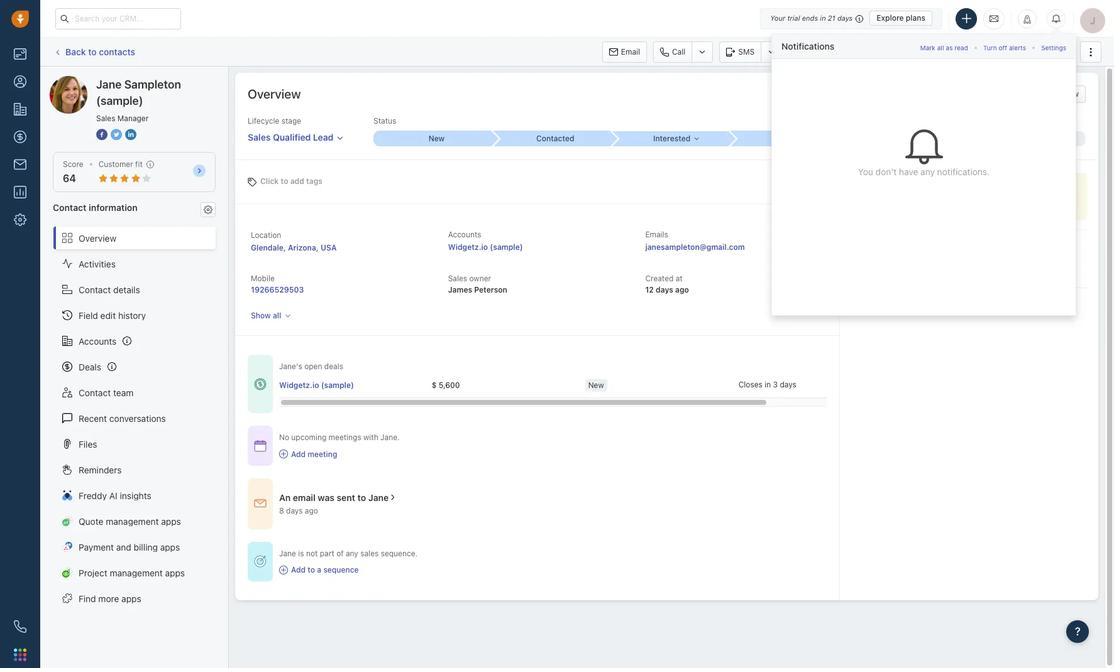 Task type: locate. For each thing, give the bounding box(es) containing it.
ago down email
[[305, 507, 318, 516]]

0 horizontal spatial new
[[429, 134, 445, 143]]

contact down 64
[[53, 203, 86, 213]]

1 vertical spatial all
[[273, 311, 281, 321]]

as
[[946, 44, 953, 51]]

sales inside jane sampleton (sample) sales manager
[[96, 114, 115, 123]]

0 vertical spatial contact
[[53, 203, 86, 213]]

ago
[[675, 286, 689, 295], [305, 507, 318, 516]]

and left billing
[[116, 542, 131, 553]]

recent conversations
[[79, 413, 166, 424]]

add deal
[[1014, 47, 1045, 57]]

document
[[1025, 240, 1061, 250]]

1 horizontal spatial any
[[921, 167, 935, 178]]

fit
[[135, 160, 143, 169]]

contact down activities
[[79, 285, 111, 295]]

accounts inside accounts widgetz.io (sample)
[[448, 230, 481, 240]]

0 horizontal spatial overview
[[79, 233, 116, 244]]

created at 12 days ago
[[645, 274, 689, 295]]

days inside created at 12 days ago
[[656, 286, 673, 295]]

2 vertical spatial container_wx8msf4aqz5i3rn1 image
[[254, 556, 267, 569]]

8 days ago
[[279, 507, 318, 516]]

contact up recent
[[79, 388, 111, 398]]

sales inside sales owner james peterson
[[448, 274, 467, 284]]

1 horizontal spatial with
[[887, 240, 901, 250]]

freddy ai insights
[[79, 491, 151, 501]]

with inside had a call with jane. she requested the proposal document and pricing quote asap.
[[887, 240, 901, 250]]

1 horizontal spatial accounts
[[448, 230, 481, 240]]

accounts up owner
[[448, 230, 481, 240]]

1 horizontal spatial all
[[937, 44, 944, 51]]

1 vertical spatial with
[[363, 433, 378, 443]]

1 vertical spatial contact
[[79, 285, 111, 295]]

to right back
[[88, 46, 97, 57]]

overview up lifecycle stage
[[248, 87, 301, 101]]

widgetz.io inside the widgetz.io (sample) 'link'
[[279, 381, 319, 390]]

jane. inside had a call with jane. she requested the proposal document and pricing quote asap.
[[904, 240, 923, 250]]

8
[[279, 507, 284, 516]]

billing
[[134, 542, 158, 553]]

container_wx8msf4aqz5i3rn1 image left "is" at the bottom
[[254, 556, 267, 569]]

turn off alerts link
[[983, 40, 1026, 52]]

12
[[645, 286, 654, 295]]

0 vertical spatial add
[[1014, 47, 1028, 57]]

accounts up deals
[[79, 336, 117, 347]]

1 vertical spatial jane.
[[380, 433, 400, 443]]

sales for sales activities
[[916, 47, 936, 57]]

apps down the payment and billing apps
[[165, 568, 185, 579]]

days
[[837, 14, 853, 22], [656, 286, 673, 295], [780, 380, 796, 390], [286, 507, 303, 516]]

management for project
[[110, 568, 163, 579]]

apps for quote management apps
[[161, 517, 181, 527]]

widgetz.io inside accounts widgetz.io (sample)
[[448, 243, 488, 252]]

facebook circled image
[[96, 128, 108, 141]]

a down the not at the bottom of the page
[[317, 566, 321, 575]]

1 horizontal spatial in
[[820, 14, 826, 22]]

created
[[645, 274, 674, 284]]

show all
[[251, 311, 281, 321]]

1 vertical spatial add
[[291, 450, 306, 459]]

container_wx8msf4aqz5i3rn1 image down no
[[279, 450, 288, 459]]

1 vertical spatial management
[[110, 568, 163, 579]]

(sample) up manager
[[142, 75, 178, 86]]

1 horizontal spatial widgetz.io
[[448, 243, 488, 252]]

emails
[[645, 230, 668, 240]]

0 vertical spatial in
[[820, 14, 826, 22]]

0 vertical spatial ago
[[675, 286, 689, 295]]

contact information
[[53, 203, 138, 213]]

sampleton inside jane sampleton (sample) sales manager
[[124, 78, 181, 91]]

not
[[306, 549, 318, 559]]

requested
[[941, 240, 976, 250]]

was
[[318, 493, 334, 503]]

apps for find more apps
[[121, 594, 141, 605]]

container_wx8msf4aqz5i3rn1 image inside add to a sequence link
[[279, 566, 288, 575]]

jane. for meetings
[[380, 433, 400, 443]]

0 vertical spatial widgetz.io
[[448, 243, 488, 252]]

jane. right meetings
[[380, 433, 400, 443]]

deal
[[1030, 47, 1045, 57]]

add left deal
[[1014, 47, 1028, 57]]

with for meetings
[[363, 433, 378, 443]]

emails janesampleton@gmail.com
[[645, 230, 745, 252]]

(sample) up owner
[[490, 243, 523, 252]]

all
[[937, 44, 944, 51], [273, 311, 281, 321]]

project
[[79, 568, 107, 579]]

0 vertical spatial container_wx8msf4aqz5i3rn1 image
[[254, 378, 267, 391]]

2 vertical spatial contact
[[79, 388, 111, 398]]

container_wx8msf4aqz5i3rn1 image
[[254, 378, 267, 391], [389, 494, 397, 502], [254, 556, 267, 569]]

sampleton up manager
[[124, 78, 181, 91]]

upcoming
[[291, 433, 326, 443]]

sales qualified lead link
[[248, 126, 344, 144]]

management for quote
[[106, 517, 159, 527]]

any right have at right top
[[921, 167, 935, 178]]

and right document at the right of page
[[1063, 240, 1076, 250]]

click to add tags
[[260, 176, 322, 186]]

new link
[[373, 131, 492, 147]]

notifications
[[781, 41, 834, 51]]

container_wx8msf4aqz5i3rn1 image left the add to a sequence
[[279, 566, 288, 575]]

sales down lifecycle
[[248, 132, 271, 143]]

send email image
[[990, 13, 998, 24]]

0 vertical spatial with
[[887, 240, 901, 250]]

task button
[[788, 41, 830, 63]]

your trial ends in 21 days
[[770, 14, 853, 22]]

all inside mark all as read link
[[937, 44, 944, 51]]

0 horizontal spatial all
[[273, 311, 281, 321]]

widgetz.io (sample) link down open
[[279, 380, 354, 391]]

1 horizontal spatial new
[[588, 381, 604, 390]]

add for add to a sequence
[[291, 566, 306, 575]]

trial
[[787, 14, 800, 22]]

0 vertical spatial overview
[[248, 87, 301, 101]]

sales for sales qualified lead
[[248, 132, 271, 143]]

management up the payment and billing apps
[[106, 517, 159, 527]]

0 horizontal spatial with
[[363, 433, 378, 443]]

to left add at the left top of the page
[[281, 176, 288, 186]]

(sample) down jane sampleton (sample)
[[96, 94, 143, 108]]

files
[[79, 439, 97, 450]]

container_wx8msf4aqz5i3rn1 image right the sent
[[389, 494, 397, 502]]

0 vertical spatial jane.
[[904, 240, 923, 250]]

in left 3
[[765, 380, 771, 390]]

(sample) down deals on the left bottom of page
[[321, 381, 354, 390]]

usa
[[321, 243, 337, 253]]

sampleton for jane sampleton (sample) sales manager
[[124, 78, 181, 91]]

contact for contact team
[[79, 388, 111, 398]]

jane.
[[904, 240, 923, 250], [380, 433, 400, 443]]

row containing closes in 3 days
[[279, 373, 892, 399]]

apps up the payment and billing apps
[[161, 517, 181, 527]]

had a call with jane. she requested the proposal document and pricing quote asap.
[[849, 240, 1076, 260]]

jane down contacts
[[96, 78, 122, 91]]

1 vertical spatial widgetz.io
[[279, 381, 319, 390]]

$
[[432, 381, 437, 390]]

email
[[621, 47, 640, 56]]

accounts
[[448, 230, 481, 240], [79, 336, 117, 347]]

with up quote
[[887, 240, 901, 250]]

jane left "is" at the bottom
[[279, 549, 296, 559]]

field edit history
[[79, 310, 146, 321]]

back
[[65, 46, 86, 57]]

sales left as
[[916, 47, 936, 57]]

add inside button
[[1014, 47, 1028, 57]]

quote management apps
[[79, 517, 181, 527]]

1 horizontal spatial a
[[866, 240, 870, 250]]

(sample) inside jane sampleton (sample) sales manager
[[96, 94, 143, 108]]

0 horizontal spatial accounts
[[79, 336, 117, 347]]

all for show
[[273, 311, 281, 321]]

a
[[866, 240, 870, 250], [317, 566, 321, 575]]

overview
[[248, 87, 301, 101], [79, 233, 116, 244]]

explore plans link
[[870, 11, 932, 26]]

jane inside jane sampleton (sample) sales manager
[[96, 78, 122, 91]]

1 vertical spatial a
[[317, 566, 321, 575]]

tags
[[306, 176, 322, 186]]

jane. up the asap.
[[904, 240, 923, 250]]

glendale, arizona, usa link
[[251, 243, 337, 253]]

apps right more
[[121, 594, 141, 605]]

linkedin circled image
[[125, 128, 136, 141]]

new inside new link
[[429, 134, 445, 143]]

mark all as read
[[920, 44, 968, 51]]

1 horizontal spatial overview
[[248, 87, 301, 101]]

0 vertical spatial widgetz.io (sample) link
[[448, 243, 523, 252]]

(sample) for accounts widgetz.io (sample)
[[490, 243, 523, 252]]

0 horizontal spatial widgetz.io
[[279, 381, 319, 390]]

management down the payment and billing apps
[[110, 568, 163, 579]]

apps
[[161, 517, 181, 527], [160, 542, 180, 553], [165, 568, 185, 579], [121, 594, 141, 605]]

container_wx8msf4aqz5i3rn1 image left widgetz.io (sample)
[[254, 378, 267, 391]]

lifecycle stage
[[248, 116, 301, 126]]

2 vertical spatial add
[[291, 566, 306, 575]]

mobile
[[251, 274, 275, 284]]

ago down at
[[675, 286, 689, 295]]

container_wx8msf4aqz5i3rn1 image
[[254, 440, 267, 453], [279, 450, 288, 459], [254, 498, 267, 511], [279, 566, 288, 575]]

janesampleton@gmail.com link
[[645, 242, 745, 254]]

location
[[251, 231, 281, 240]]

0 vertical spatial a
[[866, 240, 870, 250]]

she
[[925, 240, 938, 250]]

add down upcoming
[[291, 450, 306, 459]]

customer fit
[[99, 160, 143, 169]]

1 horizontal spatial ago
[[675, 286, 689, 295]]

(sample) inside accounts widgetz.io (sample)
[[490, 243, 523, 252]]

widgetz.io down 'jane's'
[[279, 381, 319, 390]]

plans
[[906, 13, 925, 23]]

widgetz.io (sample) link up owner
[[448, 243, 523, 252]]

0 horizontal spatial jane.
[[380, 433, 400, 443]]

sales for sales owner james peterson
[[448, 274, 467, 284]]

jane down back
[[75, 75, 94, 86]]

accounts for accounts widgetz.io (sample)
[[448, 230, 481, 240]]

0 horizontal spatial in
[[765, 380, 771, 390]]

proposal
[[992, 240, 1023, 250]]

0 vertical spatial new
[[429, 134, 445, 143]]

to
[[88, 46, 97, 57], [281, 176, 288, 186], [357, 493, 366, 503], [308, 566, 315, 575]]

0 horizontal spatial widgetz.io (sample) link
[[279, 380, 354, 391]]

any right of
[[346, 549, 358, 559]]

add to a sequence link
[[279, 565, 418, 576]]

payment and billing apps
[[79, 542, 180, 553]]

and inside had a call with jane. she requested the proposal document and pricing quote asap.
[[1063, 240, 1076, 250]]

1 vertical spatial new
[[588, 381, 604, 390]]

row
[[279, 373, 892, 399]]

0 vertical spatial all
[[937, 44, 944, 51]]

0 vertical spatial and
[[1063, 240, 1076, 250]]

0 horizontal spatial any
[[346, 549, 358, 559]]

add for add meeting
[[291, 450, 306, 459]]

arizona,
[[288, 243, 319, 253]]

1 vertical spatial in
[[765, 380, 771, 390]]

days down created
[[656, 286, 673, 295]]

widgetz.io up owner
[[448, 243, 488, 252]]

1 horizontal spatial and
[[1063, 240, 1076, 250]]

all right 'show'
[[273, 311, 281, 321]]

james
[[448, 286, 472, 295]]

mark all as read link
[[920, 40, 968, 52]]

score
[[63, 160, 83, 169]]

sales up james
[[448, 274, 467, 284]]

apps right billing
[[160, 542, 180, 553]]

jane for jane is not part of any sales sequence.
[[279, 549, 296, 559]]

jane is not part of any sales sequence.
[[279, 549, 418, 559]]

jane sampleton (sample) sales manager
[[96, 78, 181, 123]]

a left call
[[866, 240, 870, 250]]

to down the not at the bottom of the page
[[308, 566, 315, 575]]

back to contacts
[[65, 46, 135, 57]]

with right meetings
[[363, 433, 378, 443]]

janesampleton@gmail.com
[[645, 243, 745, 252]]

activities
[[938, 47, 970, 57]]

contacted link
[[492, 131, 611, 147]]

sampleton down contacts
[[97, 75, 140, 86]]

0 horizontal spatial and
[[116, 542, 131, 553]]

0 horizontal spatial ago
[[305, 507, 318, 516]]

0 vertical spatial any
[[921, 167, 935, 178]]

1 horizontal spatial jane.
[[904, 240, 923, 250]]

container_wx8msf4aqz5i3rn1 image left no
[[254, 440, 267, 453]]

deals
[[79, 362, 101, 373]]

task
[[807, 47, 824, 56]]

sales up facebook circled icon
[[96, 114, 115, 123]]

0 vertical spatial accounts
[[448, 230, 481, 240]]

all left as
[[937, 44, 944, 51]]

0 vertical spatial management
[[106, 517, 159, 527]]

jane. for call
[[904, 240, 923, 250]]

add down "is" at the bottom
[[291, 566, 306, 575]]

owner
[[469, 274, 491, 284]]

in left 21
[[820, 14, 826, 22]]

1 vertical spatial accounts
[[79, 336, 117, 347]]

overview up activities
[[79, 233, 116, 244]]

add meeting
[[291, 450, 337, 459]]

contacts
[[99, 46, 135, 57]]

a inside had a call with jane. she requested the proposal document and pricing quote asap.
[[866, 240, 870, 250]]



Task type: describe. For each thing, give the bounding box(es) containing it.
to for back to contacts
[[88, 46, 97, 57]]

more
[[98, 594, 119, 605]]

open
[[304, 362, 322, 372]]

/
[[921, 134, 924, 143]]

freddy
[[79, 491, 107, 501]]

container_wx8msf4aqz5i3rn1 image for jane's open deals
[[254, 378, 267, 391]]

lead
[[313, 132, 333, 143]]

1 horizontal spatial widgetz.io (sample) link
[[448, 243, 523, 252]]

jane for jane sampleton (sample)
[[75, 75, 94, 86]]

Search your CRM... text field
[[55, 8, 181, 29]]

manager
[[117, 114, 149, 123]]

contact for contact information
[[53, 203, 86, 213]]

no
[[279, 433, 289, 443]]

sales activities
[[916, 47, 970, 57]]

phone image
[[14, 621, 26, 634]]

contact for contact details
[[79, 285, 111, 295]]

negotiation
[[877, 134, 919, 143]]

peterson
[[474, 286, 507, 295]]

the
[[979, 240, 990, 250]]

to right the sent
[[357, 493, 366, 503]]

1 vertical spatial container_wx8msf4aqz5i3rn1 image
[[389, 494, 397, 502]]

freshworks switcher image
[[14, 649, 26, 662]]

container_wx8msf4aqz5i3rn1 image inside add meeting link
[[279, 450, 288, 459]]

pricing
[[849, 251, 874, 260]]

project management apps
[[79, 568, 185, 579]]

turn off alerts
[[983, 44, 1026, 51]]

activities
[[79, 259, 116, 269]]

add for add deal
[[1014, 47, 1028, 57]]

add deal button
[[995, 41, 1051, 63]]

call
[[872, 240, 884, 250]]

jane right the sent
[[368, 493, 389, 503]]

sampleton for jane sampleton (sample)
[[97, 75, 140, 86]]

conversations
[[109, 413, 166, 424]]

don't
[[876, 167, 897, 178]]

64
[[63, 173, 76, 184]]

details
[[113, 285, 140, 295]]

with for call
[[887, 240, 901, 250]]

edit
[[100, 310, 116, 321]]

container_wx8msf4aqz5i3rn1 image for jane is not part of any sales sequence.
[[254, 556, 267, 569]]

mobile 19266529503
[[251, 274, 304, 295]]

had
[[849, 240, 864, 250]]

part
[[320, 549, 334, 559]]

days right 21
[[837, 14, 853, 22]]

alerts
[[1009, 44, 1026, 51]]

is
[[298, 549, 304, 559]]

ago inside created at 12 days ago
[[675, 286, 689, 295]]

call
[[672, 47, 685, 56]]

settings
[[1041, 44, 1066, 51]]

add to a sequence
[[291, 566, 359, 575]]

ai
[[109, 491, 117, 501]]

1 vertical spatial and
[[116, 542, 131, 553]]

apps for project management apps
[[165, 568, 185, 579]]

glendale,
[[251, 243, 286, 253]]

sequence
[[323, 566, 359, 575]]

accounts for accounts
[[79, 336, 117, 347]]

contact details
[[79, 285, 140, 295]]

5,600
[[439, 381, 460, 390]]

sales
[[360, 549, 379, 559]]

sent
[[337, 493, 355, 503]]

container_wx8msf4aqz5i3rn1 image left the 8
[[254, 498, 267, 511]]

all for mark
[[937, 44, 944, 51]]

you don't have any notifications.
[[858, 167, 990, 178]]

to for add to a sequence
[[308, 566, 315, 575]]

accounts widgetz.io (sample)
[[448, 230, 523, 252]]

0 horizontal spatial a
[[317, 566, 321, 575]]

phone element
[[8, 615, 33, 640]]

quote
[[79, 517, 103, 527]]

$ 5,600
[[432, 381, 460, 390]]

you
[[858, 167, 873, 178]]

find more apps
[[79, 594, 141, 605]]

contacted
[[536, 134, 574, 143]]

location glendale, arizona, usa
[[251, 231, 337, 253]]

64 button
[[63, 173, 76, 184]]

notifications.
[[937, 167, 990, 178]]

meetings
[[329, 433, 361, 443]]

overview
[[1047, 89, 1079, 99]]

days right 3
[[780, 380, 796, 390]]

to for click to add tags
[[281, 176, 288, 186]]

stage
[[281, 116, 301, 126]]

19266529503 link
[[251, 286, 304, 295]]

mng settings image
[[204, 205, 213, 214]]

(sample) for jane sampleton (sample) sales manager
[[96, 94, 143, 108]]

1 vertical spatial ago
[[305, 507, 318, 516]]

interested button
[[611, 131, 730, 146]]

1 vertical spatial widgetz.io (sample) link
[[279, 380, 354, 391]]

customize overview
[[1008, 89, 1079, 99]]

payment
[[79, 542, 114, 553]]

sales qualified lead
[[248, 132, 333, 143]]

(sample) for jane sampleton (sample)
[[142, 75, 178, 86]]

jane for jane sampleton (sample) sales manager
[[96, 78, 122, 91]]

call link
[[653, 41, 692, 63]]

at
[[676, 274, 683, 284]]

settings link
[[1041, 40, 1066, 52]]

days right the 8
[[286, 507, 303, 516]]

sms
[[738, 47, 755, 56]]

show
[[251, 311, 271, 321]]

your
[[770, 14, 785, 22]]

sequence.
[[381, 549, 418, 559]]

1 vertical spatial any
[[346, 549, 358, 559]]

3
[[773, 380, 778, 390]]

1 vertical spatial overview
[[79, 233, 116, 244]]

twitter circled image
[[111, 128, 122, 141]]

customer
[[99, 160, 133, 169]]

status
[[373, 116, 396, 126]]

asap.
[[899, 251, 918, 260]]

add
[[290, 176, 304, 186]]

interested link
[[611, 131, 730, 146]]



Task type: vqa. For each thing, say whether or not it's contained in the screenshot.
Won $ 0 Button
no



